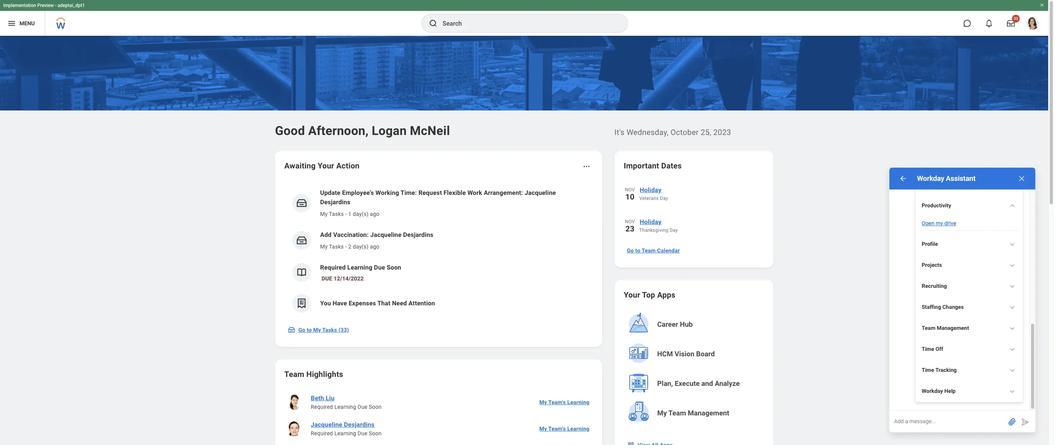 Task type: describe. For each thing, give the bounding box(es) containing it.
staffing
[[922, 304, 941, 310]]

important dates
[[624, 161, 682, 171]]

logan
[[372, 123, 407, 138]]

jacqueline inside update employee's working time: request flexible work arrangement: jacqueline desjardins
[[525, 189, 556, 197]]

23
[[626, 224, 635, 234]]

calendar
[[657, 248, 680, 254]]

request
[[419, 189, 442, 197]]

10
[[626, 192, 635, 202]]

workday help button
[[919, 384, 1020, 399]]

team's for liu
[[549, 399, 566, 406]]

staffing changes button
[[919, 300, 1020, 315]]

12/14/2022
[[334, 276, 364, 282]]

time for time off
[[922, 346, 935, 352]]

menu button
[[0, 11, 45, 36]]

profile
[[922, 241, 938, 247]]

book open image
[[296, 267, 307, 278]]

vision
[[675, 350, 695, 358]]

soon inside awaiting your action list
[[387, 264, 401, 271]]

day(s) for 1
[[353, 211, 369, 217]]

2023
[[714, 128, 731, 137]]

october
[[671, 128, 699, 137]]

workday for workday help
[[922, 388, 943, 394]]

learning inside "beth liu required learning due soon"
[[335, 404, 356, 410]]

workday assistant
[[917, 174, 976, 183]]

due down add vaccination: jacqueline desjardins
[[374, 264, 385, 271]]

justify image
[[7, 19, 16, 28]]

dashboard expenses image
[[296, 298, 307, 310]]

inbox image
[[288, 326, 295, 334]]

career
[[657, 320, 678, 329]]

you
[[320, 300, 331, 307]]

holiday veterans day
[[640, 187, 668, 201]]

(33)
[[339, 327, 349, 333]]

adeptai_dpt1
[[58, 3, 85, 8]]

and
[[702, 380, 713, 388]]

team management button
[[919, 321, 1020, 336]]

team highlights
[[284, 370, 343, 379]]

required for jacqueline desjardins
[[311, 431, 333, 437]]

time tracking
[[922, 367, 957, 373]]

my tasks - 2 day(s) ago
[[320, 244, 380, 250]]

chevron up image for productivity
[[1010, 203, 1015, 209]]

desjardins inside update employee's working time: request flexible work arrangement: jacqueline desjardins
[[320, 199, 351, 206]]

due left 12/14/2022
[[322, 276, 332, 282]]

chevron up image for workday help
[[1010, 389, 1015, 394]]

it's
[[615, 128, 625, 137]]

workday assistant region
[[890, 0, 1036, 433]]

profile button
[[919, 237, 1020, 252]]

day for 10
[[660, 196, 668, 201]]

changes
[[943, 304, 964, 310]]

beth
[[311, 395, 324, 402]]

x image
[[1018, 175, 1026, 183]]

soon for desjardins
[[369, 431, 382, 437]]

open my drive link
[[922, 220, 957, 227]]

projects button
[[919, 258, 1020, 273]]

time tracking button
[[919, 363, 1020, 378]]

tracking
[[936, 367, 957, 373]]

workday for workday assistant
[[917, 174, 945, 183]]

hub
[[680, 320, 693, 329]]

desjardins inside jacqueline desjardins required learning due soon
[[344, 421, 375, 429]]

awaiting your action
[[284, 161, 360, 171]]

go to my tasks (33)
[[298, 327, 349, 333]]

recruiting
[[922, 283, 947, 289]]

jacqueline desjardins required learning due soon
[[311, 421, 382, 437]]

holiday button for 23
[[640, 217, 764, 227]]

team's for desjardins
[[549, 426, 566, 432]]

ago for my tasks - 2 day(s) ago
[[370, 244, 380, 250]]

add
[[320, 231, 332, 239]]

my team's learning button for liu
[[536, 395, 593, 410]]

day(s) for 2
[[353, 244, 369, 250]]

my team's learning for liu
[[540, 399, 590, 406]]

implementation preview -   adeptai_dpt1
[[3, 3, 85, 8]]

management inside button
[[688, 409, 730, 417]]

apps
[[657, 290, 676, 300]]

add vaccination: jacqueline desjardins
[[320, 231, 434, 239]]

veterans
[[640, 196, 659, 201]]

go for go to my tasks (33)
[[298, 327, 305, 333]]

chevron up image for staffing changes
[[1010, 305, 1015, 310]]

- for 2
[[345, 244, 347, 250]]

help
[[945, 388, 956, 394]]

close environment banner image
[[1040, 3, 1045, 7]]

awaiting
[[284, 161, 316, 171]]

beth liu required learning due soon
[[311, 395, 382, 410]]

due inside "beth liu required learning due soon"
[[358, 404, 367, 410]]

holiday for 10
[[640, 187, 662, 194]]

productivity
[[922, 202, 952, 209]]

employee's
[[342, 189, 374, 197]]

mcneil
[[410, 123, 450, 138]]

0 horizontal spatial your
[[318, 161, 334, 171]]

hcm
[[657, 350, 673, 358]]

open my drive
[[922, 220, 957, 227]]

go to my tasks (33) button
[[284, 322, 354, 338]]

1 vertical spatial desjardins
[[403, 231, 434, 239]]

your top apps
[[624, 290, 676, 300]]

chevron up image for time off
[[1010, 347, 1015, 352]]

hcm vision board
[[657, 350, 715, 358]]

nov for 23
[[625, 219, 635, 225]]

my team's learning button for desjardins
[[536, 421, 593, 437]]

menu banner
[[0, 0, 1049, 36]]

recruiting button
[[919, 279, 1020, 294]]

off
[[936, 346, 944, 352]]

assistant
[[946, 174, 976, 183]]

my team's learning for desjardins
[[540, 426, 590, 432]]

profile logan mcneil image
[[1027, 17, 1039, 31]]

preview
[[37, 3, 54, 8]]

wednesday,
[[627, 128, 669, 137]]

implementation
[[3, 3, 36, 8]]

board
[[696, 350, 715, 358]]

hcm vision board button
[[625, 340, 765, 368]]

chevron up image for recruiting
[[1010, 284, 1015, 289]]

good
[[275, 123, 305, 138]]

management inside dropdown button
[[937, 325, 969, 331]]

nov for 10
[[625, 187, 635, 193]]

update employee's working time: request flexible work arrangement: jacqueline desjardins
[[320, 189, 556, 206]]



Task type: locate. For each thing, give the bounding box(es) containing it.
that
[[377, 300, 391, 307]]

1 day(s) from the top
[[353, 211, 369, 217]]

to
[[636, 248, 641, 254], [307, 327, 312, 333]]

0 vertical spatial your
[[318, 161, 334, 171]]

required for beth liu
[[311, 404, 333, 410]]

inbox image left "add"
[[296, 235, 307, 246]]

chevron up image inside workday help dropdown button
[[1010, 389, 1015, 394]]

1 vertical spatial soon
[[369, 404, 382, 410]]

0 vertical spatial ago
[[370, 211, 380, 217]]

nov left holiday veterans day
[[625, 187, 635, 193]]

inbox image for my tasks - 2 day(s) ago
[[296, 235, 307, 246]]

inbox image for my tasks - 1 day(s) ago
[[296, 197, 307, 209]]

day right 'veterans'
[[660, 196, 668, 201]]

good afternoon, logan mcneil main content
[[0, 36, 1049, 445]]

4 chevron up image from the top
[[1010, 368, 1015, 373]]

day
[[660, 196, 668, 201], [670, 228, 678, 233]]

2 nov from the top
[[625, 219, 635, 225]]

0 vertical spatial time
[[922, 346, 935, 352]]

holiday button for 10
[[640, 185, 764, 195]]

- left 2
[[345, 244, 347, 250]]

inbox image down awaiting
[[296, 197, 307, 209]]

holiday button
[[640, 185, 764, 195], [640, 217, 764, 227]]

holiday up thanksgiving
[[640, 218, 662, 226]]

go
[[627, 248, 634, 254], [298, 327, 305, 333]]

my team management button
[[625, 399, 765, 428]]

2 chevron up image from the top
[[1010, 263, 1015, 268]]

2 vertical spatial jacqueline
[[311, 421, 342, 429]]

jacqueline right arrangement:
[[525, 189, 556, 197]]

1 vertical spatial time
[[922, 367, 935, 373]]

plan, execute and analyze button
[[625, 370, 765, 398]]

1 time from the top
[[922, 346, 935, 352]]

learning inside awaiting your action list
[[347, 264, 373, 271]]

chevron up image for profile
[[1010, 242, 1015, 247]]

2 team's from the top
[[549, 426, 566, 432]]

application
[[890, 411, 1036, 433]]

liu
[[326, 395, 335, 402]]

3 chevron up image from the top
[[1010, 305, 1015, 310]]

1 chevron up image from the top
[[1010, 242, 1015, 247]]

jacqueline right the vaccination:
[[370, 231, 402, 239]]

send image
[[1021, 418, 1030, 427]]

to right inbox image
[[307, 327, 312, 333]]

jacqueline
[[525, 189, 556, 197], [370, 231, 402, 239], [311, 421, 342, 429]]

2 horizontal spatial jacqueline
[[525, 189, 556, 197]]

update
[[320, 189, 341, 197]]

2 vertical spatial -
[[345, 244, 347, 250]]

tasks inside button
[[322, 327, 337, 333]]

to for my
[[307, 327, 312, 333]]

team inside dropdown button
[[922, 325, 936, 331]]

you have expenses that need attention button
[[284, 288, 593, 319]]

Search Workday  search field
[[443, 15, 612, 32]]

day(s) right 2
[[353, 244, 369, 250]]

2 my team's learning from the top
[[540, 426, 590, 432]]

chevron up image inside time off dropdown button
[[1010, 347, 1015, 352]]

productivity button
[[919, 199, 1020, 213]]

0 horizontal spatial day
[[660, 196, 668, 201]]

nov 23
[[625, 219, 635, 234]]

arrangement:
[[484, 189, 523, 197]]

soon
[[387, 264, 401, 271], [369, 404, 382, 410], [369, 431, 382, 437]]

1 my team's learning from the top
[[540, 399, 590, 406]]

Add a message... text field
[[890, 411, 1006, 433]]

chevron up image for projects
[[1010, 263, 1015, 268]]

1 vertical spatial go
[[298, 327, 305, 333]]

1 vertical spatial my team's learning
[[540, 426, 590, 432]]

expenses
[[349, 300, 376, 307]]

due down jacqueline desjardins button
[[358, 431, 367, 437]]

1 vertical spatial team's
[[549, 426, 566, 432]]

0 horizontal spatial go
[[298, 327, 305, 333]]

top
[[642, 290, 655, 300]]

0 vertical spatial holiday button
[[640, 185, 764, 195]]

holiday inside holiday thanksgiving day
[[640, 218, 662, 226]]

0 vertical spatial jacqueline
[[525, 189, 556, 197]]

0 vertical spatial day
[[660, 196, 668, 201]]

1 vertical spatial holiday button
[[640, 217, 764, 227]]

need
[[392, 300, 407, 307]]

jacqueline down beth liu button
[[311, 421, 342, 429]]

upload clip image
[[1008, 417, 1017, 427]]

- inside menu banner
[[55, 3, 57, 8]]

1 my team's learning button from the top
[[536, 395, 593, 410]]

1 vertical spatial day
[[670, 228, 678, 233]]

go right inbox image
[[298, 327, 305, 333]]

highlights
[[306, 370, 343, 379]]

soon inside "beth liu required learning due soon"
[[369, 404, 382, 410]]

career hub button
[[625, 311, 765, 339]]

2 inbox image from the top
[[296, 235, 307, 246]]

vaccination:
[[333, 231, 369, 239]]

2 holiday from the top
[[640, 218, 662, 226]]

chevron up image inside profile dropdown button
[[1010, 242, 1015, 247]]

- left 1
[[345, 211, 347, 217]]

0 vertical spatial team's
[[549, 399, 566, 406]]

chevron up image
[[1010, 203, 1015, 209], [1010, 263, 1015, 268], [1010, 305, 1015, 310], [1010, 347, 1015, 352], [1010, 389, 1015, 394]]

holiday inside holiday veterans day
[[640, 187, 662, 194]]

day(s)
[[353, 211, 369, 217], [353, 244, 369, 250]]

inbox image
[[296, 197, 307, 209], [296, 235, 307, 246]]

0 horizontal spatial management
[[688, 409, 730, 417]]

1 chevron up image from the top
[[1010, 203, 1015, 209]]

2 time from the top
[[922, 367, 935, 373]]

required inside awaiting your action list
[[320, 264, 346, 271]]

0 vertical spatial -
[[55, 3, 57, 8]]

projects
[[922, 262, 942, 268]]

tasks for 2
[[329, 244, 344, 250]]

open
[[922, 220, 935, 227]]

chevron up image inside recruiting 'dropdown button'
[[1010, 284, 1015, 289]]

day right thanksgiving
[[670, 228, 678, 233]]

1 vertical spatial -
[[345, 211, 347, 217]]

1 vertical spatial management
[[688, 409, 730, 417]]

chevron up image inside time tracking dropdown button
[[1010, 368, 1015, 373]]

learning inside jacqueline desjardins required learning due soon
[[335, 431, 356, 437]]

2
[[348, 244, 352, 250]]

1 horizontal spatial day
[[670, 228, 678, 233]]

1 vertical spatial my team's learning button
[[536, 421, 593, 437]]

chevron up image for time tracking
[[1010, 368, 1015, 373]]

1 horizontal spatial go
[[627, 248, 634, 254]]

nov down 10
[[625, 219, 635, 225]]

0 vertical spatial desjardins
[[320, 199, 351, 206]]

arrow left image
[[899, 175, 907, 183]]

related actions image
[[583, 163, 590, 171]]

go to team calendar
[[627, 248, 680, 254]]

day inside holiday veterans day
[[660, 196, 668, 201]]

2 day(s) from the top
[[353, 244, 369, 250]]

due 12/14/2022
[[322, 276, 364, 282]]

tasks for 1
[[329, 211, 344, 217]]

ago for my tasks - 1 day(s) ago
[[370, 211, 380, 217]]

1 vertical spatial ago
[[370, 244, 380, 250]]

chevron up image inside the productivity dropdown button
[[1010, 203, 1015, 209]]

1 vertical spatial day(s)
[[353, 244, 369, 250]]

1 vertical spatial inbox image
[[296, 235, 307, 246]]

holiday thanksgiving day
[[640, 218, 678, 233]]

chevron up image inside team management dropdown button
[[1010, 326, 1015, 331]]

required down jacqueline desjardins button
[[311, 431, 333, 437]]

1 horizontal spatial to
[[636, 248, 641, 254]]

my tasks - 1 day(s) ago
[[320, 211, 380, 217]]

important dates element
[[624, 181, 764, 241]]

0 vertical spatial go
[[627, 248, 634, 254]]

1 vertical spatial required
[[311, 404, 333, 410]]

1 vertical spatial workday
[[922, 388, 943, 394]]

0 vertical spatial soon
[[387, 264, 401, 271]]

time left off
[[922, 346, 935, 352]]

my
[[936, 220, 943, 227]]

day inside holiday thanksgiving day
[[670, 228, 678, 233]]

holiday up 'veterans'
[[640, 187, 662, 194]]

soon for liu
[[369, 404, 382, 410]]

1 vertical spatial holiday
[[640, 218, 662, 226]]

1 team's from the top
[[549, 399, 566, 406]]

2 ago from the top
[[370, 244, 380, 250]]

ago up add vaccination: jacqueline desjardins
[[370, 211, 380, 217]]

soon up need
[[387, 264, 401, 271]]

1 inbox image from the top
[[296, 197, 307, 209]]

due up jacqueline desjardins button
[[358, 404, 367, 410]]

ago down add vaccination: jacqueline desjardins
[[370, 244, 380, 250]]

important
[[624, 161, 659, 171]]

chevron up image for team management
[[1010, 326, 1015, 331]]

tasks left 2
[[329, 244, 344, 250]]

tasks left 1
[[329, 211, 344, 217]]

nov 10
[[625, 187, 635, 202]]

nbox image
[[627, 442, 635, 445]]

go to team calendar button
[[624, 243, 683, 259]]

0 vertical spatial inbox image
[[296, 197, 307, 209]]

team left highlights
[[284, 370, 304, 379]]

team down execute
[[669, 409, 686, 417]]

2 holiday button from the top
[[640, 217, 764, 227]]

0 horizontal spatial jacqueline
[[311, 421, 342, 429]]

workday left "help"
[[922, 388, 943, 394]]

team down staffing
[[922, 325, 936, 331]]

1 vertical spatial your
[[624, 290, 641, 300]]

required up due 12/14/2022
[[320, 264, 346, 271]]

2 vertical spatial tasks
[[322, 327, 337, 333]]

1 ago from the top
[[370, 211, 380, 217]]

plan,
[[657, 380, 673, 388]]

team highlights list
[[284, 389, 593, 445]]

2 chevron up image from the top
[[1010, 284, 1015, 289]]

go for go to team calendar
[[627, 248, 634, 254]]

due
[[374, 264, 385, 271], [322, 276, 332, 282], [358, 404, 367, 410], [358, 431, 367, 437]]

1 vertical spatial tasks
[[329, 244, 344, 250]]

due inside jacqueline desjardins required learning due soon
[[358, 431, 367, 437]]

0 vertical spatial management
[[937, 325, 969, 331]]

time off
[[922, 346, 944, 352]]

your left 'action'
[[318, 161, 334, 171]]

management down and
[[688, 409, 730, 417]]

-
[[55, 3, 57, 8], [345, 211, 347, 217], [345, 244, 347, 250]]

required learning due soon
[[320, 264, 401, 271]]

1 holiday from the top
[[640, 187, 662, 194]]

1 holiday button from the top
[[640, 185, 764, 195]]

day for 23
[[670, 228, 678, 233]]

2 vertical spatial desjardins
[[344, 421, 375, 429]]

0 vertical spatial nov
[[625, 187, 635, 193]]

drive
[[945, 220, 957, 227]]

soon up jacqueline desjardins required learning due soon
[[369, 404, 382, 410]]

it's wednesday, october 25, 2023
[[615, 128, 731, 137]]

plan, execute and analyze
[[657, 380, 740, 388]]

your
[[318, 161, 334, 171], [624, 290, 641, 300]]

5 chevron up image from the top
[[1010, 389, 1015, 394]]

work
[[468, 189, 482, 197]]

1 nov from the top
[[625, 187, 635, 193]]

holiday for 23
[[640, 218, 662, 226]]

afternoon,
[[308, 123, 369, 138]]

your left 'top'
[[624, 290, 641, 300]]

inbox large image
[[1007, 19, 1015, 27]]

career hub
[[657, 320, 693, 329]]

2 vertical spatial soon
[[369, 431, 382, 437]]

workday help
[[922, 388, 956, 394]]

1 vertical spatial jacqueline
[[370, 231, 402, 239]]

flexible
[[444, 189, 466, 197]]

dates
[[661, 161, 682, 171]]

- for adeptai_dpt1
[[55, 3, 57, 8]]

time:
[[401, 189, 417, 197]]

2 vertical spatial required
[[311, 431, 333, 437]]

workday right the arrow left icon
[[917, 174, 945, 183]]

1 horizontal spatial management
[[937, 325, 969, 331]]

chevron up image inside projects dropdown button
[[1010, 263, 1015, 268]]

4 chevron up image from the top
[[1010, 347, 1015, 352]]

3 chevron up image from the top
[[1010, 326, 1015, 331]]

action
[[336, 161, 360, 171]]

- right preview
[[55, 3, 57, 8]]

0 vertical spatial to
[[636, 248, 641, 254]]

soon inside jacqueline desjardins required learning due soon
[[369, 431, 382, 437]]

soon down jacqueline desjardins button
[[369, 431, 382, 437]]

1 horizontal spatial jacqueline
[[370, 231, 402, 239]]

awaiting your action list
[[284, 182, 593, 319]]

team management
[[922, 325, 969, 331]]

beth liu button
[[308, 394, 338, 403]]

required down beth liu button
[[311, 404, 333, 410]]

working
[[376, 189, 399, 197]]

my team management
[[657, 409, 730, 417]]

0 vertical spatial required
[[320, 264, 346, 271]]

0 vertical spatial day(s)
[[353, 211, 369, 217]]

25,
[[701, 128, 712, 137]]

execute
[[675, 380, 700, 388]]

1 vertical spatial to
[[307, 327, 312, 333]]

chevron up image inside staffing changes dropdown button
[[1010, 305, 1015, 310]]

jacqueline inside jacqueline desjardins required learning due soon
[[311, 421, 342, 429]]

to for team
[[636, 248, 641, 254]]

you have expenses that need attention
[[320, 300, 435, 307]]

good afternoon, logan mcneil
[[275, 123, 450, 138]]

required inside jacqueline desjardins required learning due soon
[[311, 431, 333, 437]]

workday inside dropdown button
[[922, 388, 943, 394]]

0 vertical spatial holiday
[[640, 187, 662, 194]]

staffing changes
[[922, 304, 964, 310]]

notifications large image
[[985, 19, 993, 27]]

my team's learning button
[[536, 395, 593, 410], [536, 421, 593, 437]]

workday
[[917, 174, 945, 183], [922, 388, 943, 394]]

search image
[[429, 19, 438, 28]]

0 horizontal spatial to
[[307, 327, 312, 333]]

management down changes
[[937, 325, 969, 331]]

- for 1
[[345, 211, 347, 217]]

0 vertical spatial workday
[[917, 174, 945, 183]]

required
[[320, 264, 346, 271], [311, 404, 333, 410], [311, 431, 333, 437]]

time for time tracking
[[922, 367, 935, 373]]

chevron up image
[[1010, 242, 1015, 247], [1010, 284, 1015, 289], [1010, 326, 1015, 331], [1010, 368, 1015, 373]]

thanksgiving
[[640, 228, 669, 233]]

time left tracking
[[922, 367, 935, 373]]

jacqueline desjardins button
[[308, 421, 378, 430]]

0 vertical spatial my team's learning
[[540, 399, 590, 406]]

2 my team's learning button from the top
[[536, 421, 593, 437]]

0 vertical spatial tasks
[[329, 211, 344, 217]]

0 vertical spatial my team's learning button
[[536, 395, 593, 410]]

desjardins
[[320, 199, 351, 206], [403, 231, 434, 239], [344, 421, 375, 429]]

team left calendar
[[642, 248, 656, 254]]

day(s) right 1
[[353, 211, 369, 217]]

1 horizontal spatial your
[[624, 290, 641, 300]]

menu
[[19, 20, 35, 26]]

1
[[348, 211, 352, 217]]

tasks left the (33)
[[322, 327, 337, 333]]

required inside "beth liu required learning due soon"
[[311, 404, 333, 410]]

go down 23
[[627, 248, 634, 254]]

to down thanksgiving
[[636, 248, 641, 254]]

holiday
[[640, 187, 662, 194], [640, 218, 662, 226]]

1 vertical spatial nov
[[625, 219, 635, 225]]



Task type: vqa. For each thing, say whether or not it's contained in the screenshot.
chevron up small icon
no



